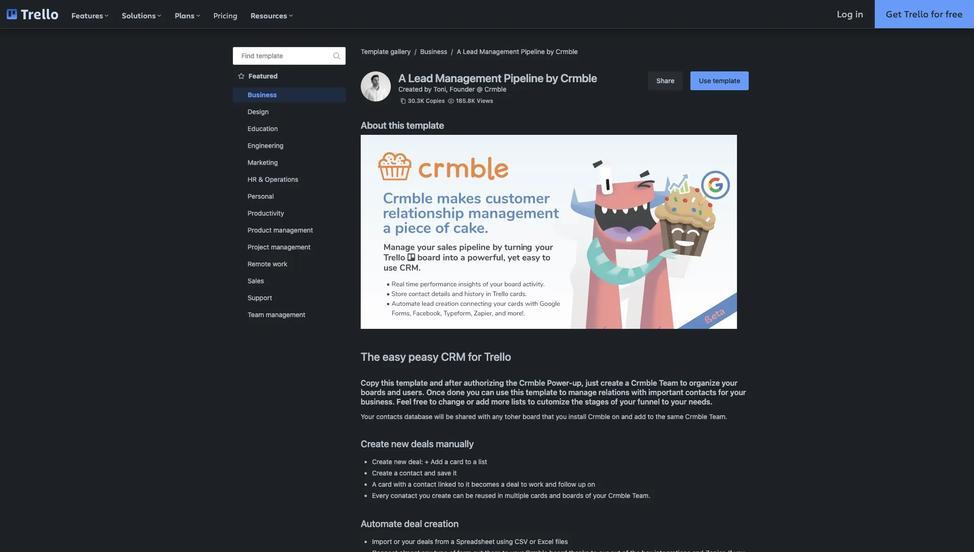 Task type: vqa. For each thing, say whether or not it's contained in the screenshot.
"John Smith'S Workspace Free"
no



Task type: locate. For each thing, give the bounding box(es) containing it.
solutions
[[122, 10, 156, 21]]

contacts up needs.
[[686, 389, 717, 397]]

2 vertical spatial for
[[719, 389, 729, 397]]

2 horizontal spatial the
[[656, 413, 666, 421]]

education
[[248, 125, 278, 133]]

team up important
[[659, 379, 678, 388]]

template gallery
[[361, 48, 411, 56]]

find template
[[242, 52, 283, 60]]

contacts
[[686, 389, 717, 397], [376, 413, 403, 421]]

+
[[425, 458, 429, 466]]

0 horizontal spatial create
[[432, 492, 451, 500]]

1 horizontal spatial a
[[399, 72, 406, 85]]

contacts inside copy this template and after authorizing the crmble power-up, just create a crmble team to organize your boards and users. once done you can use this template to manage relations with important contacts for your business. feel free to change or add more lists to cutomize the stages of your funnel to your needs.
[[686, 389, 717, 397]]

import
[[372, 538, 392, 546]]

with inside create new deal: + add a card to a list create a contact and save it a card with a contact linked to it becomes a deal to work and follow up on every conatact you create can be reused in multiple cards and boards of your crmble team.
[[394, 481, 406, 489]]

&
[[259, 175, 263, 183]]

boards
[[361, 389, 386, 397], [563, 492, 584, 500]]

share button
[[648, 72, 683, 90]]

hr & operations
[[248, 175, 299, 183]]

a
[[457, 48, 461, 56], [399, 72, 406, 85], [372, 481, 377, 489]]

easy
[[383, 351, 406, 364]]

trello
[[905, 8, 929, 20], [484, 351, 511, 364]]

business link right gallery
[[420, 48, 447, 56]]

template up the featured
[[257, 52, 283, 60]]

team.
[[709, 413, 728, 421], [632, 492, 651, 500]]

1 horizontal spatial deal
[[507, 481, 519, 489]]

on
[[612, 413, 620, 421], [588, 481, 595, 489]]

multiple
[[505, 492, 529, 500]]

1 vertical spatial this
[[381, 379, 394, 388]]

to up multiple
[[521, 481, 527, 489]]

trello image
[[7, 9, 58, 19], [7, 9, 58, 19]]

0 horizontal spatial business
[[248, 91, 277, 99]]

of
[[611, 398, 618, 407], [585, 492, 592, 500]]

your
[[722, 379, 738, 388], [730, 389, 746, 397], [620, 398, 636, 407], [671, 398, 687, 407], [593, 492, 607, 500], [402, 538, 415, 546]]

1 vertical spatial add
[[635, 413, 646, 421]]

0 horizontal spatial can
[[453, 492, 464, 500]]

1 vertical spatial for
[[468, 351, 482, 364]]

0 vertical spatial on
[[612, 413, 620, 421]]

0 vertical spatial it
[[453, 470, 457, 478]]

0 vertical spatial you
[[467, 389, 480, 397]]

business link up design link
[[233, 88, 346, 103]]

this for about
[[389, 120, 404, 131]]

0 horizontal spatial team
[[248, 311, 264, 319]]

you right the "conatact"
[[419, 492, 430, 500]]

new up deal:
[[391, 439, 409, 450]]

0 vertical spatial add
[[476, 398, 489, 407]]

business right gallery
[[420, 48, 447, 56]]

resources
[[251, 10, 287, 21]]

create down linked
[[432, 492, 451, 500]]

management inside a lead management pipeline by crmble created by toni, founder @ crmble
[[435, 72, 502, 85]]

and right cards
[[549, 492, 561, 500]]

it right save
[[453, 470, 457, 478]]

deal inside create new deal: + add a card to a list create a contact and save it a card with a contact linked to it becomes a deal to work and follow up on every conatact you create can be reused in multiple cards and boards of your crmble team.
[[507, 481, 519, 489]]

1 vertical spatial on
[[588, 481, 595, 489]]

0 vertical spatial pipeline
[[521, 48, 545, 56]]

with left any
[[478, 413, 491, 421]]

log in
[[837, 8, 864, 20]]

1 horizontal spatial card
[[450, 458, 464, 466]]

team down support
[[248, 311, 264, 319]]

0 horizontal spatial for
[[468, 351, 482, 364]]

0 horizontal spatial you
[[419, 492, 430, 500]]

becomes
[[472, 481, 499, 489]]

pipeline for a lead management pipeline by crmble
[[521, 48, 545, 56]]

pipeline up a lead management pipeline by crmble created by toni, founder @ crmble at the top
[[521, 48, 545, 56]]

use template
[[699, 77, 741, 85]]

crmble
[[556, 48, 578, 56], [561, 72, 597, 85], [485, 85, 507, 93], [519, 379, 545, 388], [631, 379, 657, 388], [588, 413, 610, 421], [685, 413, 708, 421], [609, 492, 631, 500]]

or right the import
[[394, 538, 400, 546]]

of inside copy this template and after authorizing the crmble power-up, just create a crmble team to organize your boards and users. once done you can use this template to manage relations with important contacts for your business. feel free to change or add more lists to cutomize the stages of your funnel to your needs.
[[611, 398, 618, 407]]

for
[[931, 8, 944, 20], [468, 351, 482, 364], [719, 389, 729, 397]]

0 vertical spatial create
[[361, 439, 389, 450]]

for down organize
[[719, 389, 729, 397]]

0 horizontal spatial trello
[[484, 351, 511, 364]]

this for copy
[[381, 379, 394, 388]]

1 vertical spatial work
[[529, 481, 544, 489]]

create
[[601, 379, 623, 388], [432, 492, 451, 500]]

any
[[492, 413, 503, 421]]

a up every
[[372, 481, 377, 489]]

team management link
[[233, 308, 346, 323]]

1 horizontal spatial business
[[420, 48, 447, 56]]

Find template field
[[233, 47, 346, 65]]

management down productivity link
[[274, 226, 313, 234]]

can inside create new deal: + add a card to a list create a contact and save it a card with a contact linked to it becomes a deal to work and follow up on every conatact you create can be reused in multiple cards and boards of your crmble team.
[[453, 492, 464, 500]]

1 vertical spatial boards
[[563, 492, 584, 500]]

the
[[506, 379, 518, 388], [572, 398, 583, 407], [656, 413, 666, 421]]

pricing
[[213, 10, 237, 20]]

0 horizontal spatial with
[[394, 481, 406, 489]]

1 vertical spatial of
[[585, 492, 592, 500]]

with up the "conatact"
[[394, 481, 406, 489]]

to right lists
[[528, 398, 535, 407]]

crmble inside create new deal: + add a card to a list create a contact and save it a card with a contact linked to it becomes a deal to work and follow up on every conatact you create can be reused in multiple cards and boards of your crmble team.
[[609, 492, 631, 500]]

card up save
[[450, 458, 464, 466]]

0 vertical spatial team
[[248, 311, 264, 319]]

you inside create new deal: + add a card to a list create a contact and save it a card with a contact linked to it becomes a deal to work and follow up on every conatact you create can be reused in multiple cards and boards of your crmble team.
[[419, 492, 430, 500]]

management down support link
[[266, 311, 306, 319]]

trello right get
[[905, 8, 929, 20]]

can down authorizing
[[482, 389, 494, 397]]

business link
[[420, 48, 447, 56], [233, 88, 346, 103]]

@
[[477, 85, 483, 93]]

work inside "link"
[[273, 260, 288, 268]]

0 vertical spatial work
[[273, 260, 288, 268]]

1 vertical spatial create
[[432, 492, 451, 500]]

log in link
[[826, 0, 875, 28]]

contact left linked
[[413, 481, 437, 489]]

0 vertical spatial create
[[601, 379, 623, 388]]

with inside copy this template and after authorizing the crmble power-up, just create a crmble team to organize your boards and users. once done you can use this template to manage relations with important contacts for your business. feel free to change or add more lists to cutomize the stages of your funnel to your needs.
[[632, 389, 647, 397]]

add inside copy this template and after authorizing the crmble power-up, just create a crmble team to organize your boards and users. once done you can use this template to manage relations with important contacts for your business. feel free to change or add more lists to cutomize the stages of your funnel to your needs.
[[476, 398, 489, 407]]

copies
[[426, 97, 445, 104]]

the up use
[[506, 379, 518, 388]]

new for deals
[[391, 439, 409, 450]]

or up shared
[[467, 398, 474, 407]]

add left more
[[476, 398, 489, 407]]

0 vertical spatial boards
[[361, 389, 386, 397]]

2 horizontal spatial with
[[632, 389, 647, 397]]

in
[[856, 8, 864, 20], [498, 492, 503, 500]]

you inside copy this template and after authorizing the crmble power-up, just create a crmble team to organize your boards and users. once done you can use this template to manage relations with important contacts for your business. feel free to change or add more lists to cutomize the stages of your funnel to your needs.
[[467, 389, 480, 397]]

on right "up"
[[588, 481, 595, 489]]

work up cards
[[529, 481, 544, 489]]

boards down follow at the right bottom of the page
[[563, 492, 584, 500]]

feel
[[397, 398, 412, 407]]

a inside a lead management pipeline by crmble created by toni, founder @ crmble
[[399, 72, 406, 85]]

1 vertical spatial team.
[[632, 492, 651, 500]]

trello up authorizing
[[484, 351, 511, 364]]

deal up multiple
[[507, 481, 519, 489]]

needs.
[[689, 398, 713, 407]]

work down the project management
[[273, 260, 288, 268]]

will
[[434, 413, 444, 421]]

this right "about"
[[389, 120, 404, 131]]

0 vertical spatial by
[[547, 48, 554, 56]]

2 vertical spatial with
[[394, 481, 406, 489]]

1 horizontal spatial can
[[482, 389, 494, 397]]

deal
[[507, 481, 519, 489], [404, 519, 422, 530]]

new for deal:
[[394, 458, 407, 466]]

the down manage
[[572, 398, 583, 407]]

use
[[496, 389, 509, 397]]

featured
[[249, 72, 278, 80]]

product management link
[[233, 223, 346, 238]]

0 vertical spatial in
[[856, 8, 864, 20]]

1 vertical spatial a
[[399, 72, 406, 85]]

deals
[[411, 439, 434, 450], [417, 538, 433, 546]]

2 horizontal spatial or
[[530, 538, 536, 546]]

a up "founder"
[[457, 48, 461, 56]]

new inside create new deal: + add a card to a list create a contact and save it a card with a contact linked to it becomes a deal to work and follow up on every conatact you create can be reused in multiple cards and boards of your crmble team.
[[394, 458, 407, 466]]

1 horizontal spatial of
[[611, 398, 618, 407]]

0 vertical spatial deal
[[507, 481, 519, 489]]

change
[[439, 398, 465, 407]]

1 horizontal spatial create
[[601, 379, 623, 388]]

a lead management pipeline by crmble
[[457, 48, 578, 56]]

or right the csv
[[530, 538, 536, 546]]

business up design
[[248, 91, 277, 99]]

productivity link
[[233, 206, 346, 221]]

0 vertical spatial trello
[[905, 8, 929, 20]]

be right will
[[446, 413, 454, 421]]

create down your
[[361, 439, 389, 450]]

this up lists
[[511, 389, 524, 397]]

or inside copy this template and after authorizing the crmble power-up, just create a crmble team to organize your boards and users. once done you can use this template to manage relations with important contacts for your business. feel free to change or add more lists to cutomize the stages of your funnel to your needs.
[[467, 398, 474, 407]]

1 vertical spatial lead
[[408, 72, 433, 85]]

management for a lead management pipeline by crmble created by toni, founder @ crmble
[[435, 72, 502, 85]]

0 vertical spatial management
[[480, 48, 519, 56]]

management for a lead management pipeline by crmble
[[480, 48, 519, 56]]

lead up created
[[408, 72, 433, 85]]

a up created
[[399, 72, 406, 85]]

1 horizontal spatial contacts
[[686, 389, 717, 397]]

management down product management link
[[271, 243, 311, 251]]

0 horizontal spatial work
[[273, 260, 288, 268]]

0 horizontal spatial the
[[506, 379, 518, 388]]

for inside copy this template and after authorizing the crmble power-up, just create a crmble team to organize your boards and users. once done you can use this template to manage relations with important contacts for your business. feel free to change or add more lists to cutomize the stages of your funnel to your needs.
[[719, 389, 729, 397]]

and up once
[[430, 379, 443, 388]]

the easy peasy crm for trello
[[361, 351, 511, 364]]

1 horizontal spatial with
[[478, 413, 491, 421]]

free
[[946, 8, 963, 20], [413, 398, 428, 407]]

1 horizontal spatial lead
[[463, 48, 478, 56]]

0 vertical spatial with
[[632, 389, 647, 397]]

0 vertical spatial lead
[[463, 48, 478, 56]]

new
[[391, 439, 409, 450], [394, 458, 407, 466]]

template gallery link
[[361, 48, 411, 56]]

views
[[477, 97, 493, 104]]

0 vertical spatial card
[[450, 458, 464, 466]]

0 horizontal spatial team.
[[632, 492, 651, 500]]

0 vertical spatial can
[[482, 389, 494, 397]]

on inside create new deal: + add a card to a list create a contact and save it a card with a contact linked to it becomes a deal to work and follow up on every conatact you create can be reused in multiple cards and boards of your crmble team.
[[588, 481, 595, 489]]

card up every
[[378, 481, 392, 489]]

template down 30.3k copies
[[407, 120, 444, 131]]

and up the feel
[[388, 389, 401, 397]]

add
[[431, 458, 443, 466]]

1 horizontal spatial work
[[529, 481, 544, 489]]

0 vertical spatial the
[[506, 379, 518, 388]]

boards inside create new deal: + add a card to a list create a contact and save it a card with a contact linked to it becomes a deal to work and follow up on every conatact you create can be reused in multiple cards and boards of your crmble team.
[[563, 492, 584, 500]]

of inside create new deal: + add a card to a list create a contact and save it a card with a contact linked to it becomes a deal to work and follow up on every conatact you create can be reused in multiple cards and boards of your crmble team.
[[585, 492, 592, 500]]

get trello for free link
[[875, 0, 974, 28]]

0 vertical spatial contacts
[[686, 389, 717, 397]]

a inside copy this template and after authorizing the crmble power-up, just create a crmble team to organize your boards and users. once done you can use this template to manage relations with important contacts for your business. feel free to change or add more lists to cutomize the stages of your funnel to your needs.
[[625, 379, 629, 388]]

add down funnel
[[635, 413, 646, 421]]

for right crm
[[468, 351, 482, 364]]

for right get
[[931, 8, 944, 20]]

in right log
[[856, 8, 864, 20]]

be left reused
[[466, 492, 473, 500]]

with up funnel
[[632, 389, 647, 397]]

0 horizontal spatial business link
[[233, 88, 346, 103]]

lead inside a lead management pipeline by crmble created by toni, founder @ crmble
[[408, 72, 433, 85]]

shared
[[455, 413, 476, 421]]

you right that
[[556, 413, 567, 421]]

create up every
[[372, 470, 392, 478]]

create
[[361, 439, 389, 450], [372, 458, 392, 466], [372, 470, 392, 478]]

pipeline inside a lead management pipeline by crmble created by toni, founder @ crmble
[[504, 72, 544, 85]]

up,
[[573, 379, 584, 388]]

deal left creation
[[404, 519, 422, 530]]

management up "founder"
[[435, 72, 502, 85]]

toni, founder @ crmble image
[[361, 72, 391, 102]]

1 vertical spatial be
[[466, 492, 473, 500]]

peasy
[[409, 351, 439, 364]]

on down relations
[[612, 413, 620, 421]]

0 horizontal spatial contacts
[[376, 413, 403, 421]]

contacts down business.
[[376, 413, 403, 421]]

pipeline down a lead management pipeline by crmble link on the top of page
[[504, 72, 544, 85]]

to
[[680, 379, 687, 388], [559, 389, 567, 397], [430, 398, 437, 407], [528, 398, 535, 407], [662, 398, 669, 407], [648, 413, 654, 421], [465, 458, 471, 466], [458, 481, 464, 489], [521, 481, 527, 489]]

lead for a lead management pipeline by crmble
[[463, 48, 478, 56]]

boards down copy
[[361, 389, 386, 397]]

1 horizontal spatial boards
[[563, 492, 584, 500]]

boards inside copy this template and after authorizing the crmble power-up, just create a crmble team to organize your boards and users. once done you can use this template to manage relations with important contacts for your business. feel free to change or add more lists to cutomize the stages of your funnel to your needs.
[[361, 389, 386, 397]]

management
[[274, 226, 313, 234], [271, 243, 311, 251], [266, 311, 306, 319]]

spreadsheet
[[456, 538, 495, 546]]

0 horizontal spatial add
[[476, 398, 489, 407]]

your inside create new deal: + add a card to a list create a contact and save it a card with a contact linked to it becomes a deal to work and follow up on every conatact you create can be reused in multiple cards and boards of your crmble team.
[[593, 492, 607, 500]]

create up relations
[[601, 379, 623, 388]]

0 horizontal spatial or
[[394, 538, 400, 546]]

the left same
[[656, 413, 666, 421]]

new left deal:
[[394, 458, 407, 466]]

1 vertical spatial new
[[394, 458, 407, 466]]

1 vertical spatial in
[[498, 492, 503, 500]]

in right reused
[[498, 492, 503, 500]]

deals left from
[[417, 538, 433, 546]]

lead up "founder"
[[463, 48, 478, 56]]

0 vertical spatial of
[[611, 398, 618, 407]]

stages
[[585, 398, 609, 407]]

free inside copy this template and after authorizing the crmble power-up, just create a crmble team to organize your boards and users. once done you can use this template to manage relations with important contacts for your business. feel free to change or add more lists to cutomize the stages of your funnel to your needs.
[[413, 398, 428, 407]]

1 vertical spatial business link
[[233, 88, 346, 103]]

1 vertical spatial create
[[372, 458, 392, 466]]

sales
[[248, 277, 264, 285]]

1 vertical spatial contacts
[[376, 413, 403, 421]]

you down authorizing
[[467, 389, 480, 397]]

pipeline
[[521, 48, 545, 56], [504, 72, 544, 85]]

authorizing
[[464, 379, 504, 388]]

0 horizontal spatial of
[[585, 492, 592, 500]]

1 horizontal spatial team
[[659, 379, 678, 388]]

1 vertical spatial can
[[453, 492, 464, 500]]

can down linked
[[453, 492, 464, 500]]

of down relations
[[611, 398, 618, 407]]

create left deal:
[[372, 458, 392, 466]]

2 vertical spatial management
[[266, 311, 306, 319]]

import or your deals from a spreadsheet using csv or excel files
[[372, 538, 568, 546]]

a lead management pipeline by crmble link
[[457, 48, 578, 56]]

1 vertical spatial free
[[413, 398, 428, 407]]

get
[[886, 8, 902, 20]]

template up users.
[[396, 379, 428, 388]]

management up a lead management pipeline by crmble created by toni, founder @ crmble at the top
[[480, 48, 519, 56]]

deals up +
[[411, 439, 434, 450]]

185.8k
[[456, 97, 475, 104]]

it left becomes on the bottom
[[466, 481, 470, 489]]

0 horizontal spatial it
[[453, 470, 457, 478]]

to right linked
[[458, 481, 464, 489]]

0 vertical spatial for
[[931, 8, 944, 20]]

1 horizontal spatial for
[[719, 389, 729, 397]]

create for create new deals manually
[[361, 439, 389, 450]]

0 vertical spatial deals
[[411, 439, 434, 450]]

contact down deal:
[[399, 470, 423, 478]]

remote work link
[[233, 257, 346, 272]]

of down "up"
[[585, 492, 592, 500]]

0 horizontal spatial on
[[588, 481, 595, 489]]

save
[[437, 470, 451, 478]]

contact
[[399, 470, 423, 478], [413, 481, 437, 489]]

this right copy
[[381, 379, 394, 388]]

0 horizontal spatial boards
[[361, 389, 386, 397]]

1 horizontal spatial you
[[467, 389, 480, 397]]



Task type: describe. For each thing, give the bounding box(es) containing it.
0 vertical spatial business link
[[420, 48, 447, 56]]

from
[[435, 538, 449, 546]]

board
[[523, 413, 540, 421]]

by for a lead management pipeline by crmble
[[547, 48, 554, 56]]

the
[[361, 351, 380, 364]]

by for a lead management pipeline by crmble created by toni, founder @ crmble
[[546, 72, 558, 85]]

toni,
[[434, 85, 448, 93]]

automate deal creation
[[361, 519, 459, 530]]

product management
[[248, 226, 313, 234]]

about this template
[[361, 120, 444, 131]]

remote
[[248, 260, 271, 268]]

personal link
[[233, 189, 346, 204]]

project management
[[248, 243, 311, 251]]

database
[[405, 413, 433, 421]]

1 vertical spatial trello
[[484, 351, 511, 364]]

organize
[[689, 379, 720, 388]]

toher
[[505, 413, 521, 421]]

template inside field
[[257, 52, 283, 60]]

in inside create new deal: + add a card to a list create a contact and save it a card with a contact linked to it becomes a deal to work and follow up on every conatact you create can be reused in multiple cards and boards of your crmble team.
[[498, 492, 503, 500]]

create inside create new deal: + add a card to a list create a contact and save it a card with a contact linked to it becomes a deal to work and follow up on every conatact you create can be reused in multiple cards and boards of your crmble team.
[[432, 492, 451, 500]]

team inside copy this template and after authorizing the crmble power-up, just create a crmble team to organize your boards and users. once done you can use this template to manage relations with important contacts for your business. feel free to change or add more lists to cutomize the stages of your funnel to your needs.
[[659, 379, 678, 388]]

can inside copy this template and after authorizing the crmble power-up, just create a crmble team to organize your boards and users. once done you can use this template to manage relations with important contacts for your business. feel free to change or add more lists to cutomize the stages of your funnel to your needs.
[[482, 389, 494, 397]]

2 vertical spatial create
[[372, 470, 392, 478]]

1 vertical spatial with
[[478, 413, 491, 421]]

create new deal: + add a card to a list create a contact and save it a card with a contact linked to it becomes a deal to work and follow up on every conatact you create can be reused in multiple cards and boards of your crmble team.
[[372, 458, 651, 500]]

and down +
[[424, 470, 436, 478]]

work inside create new deal: + add a card to a list create a contact and save it a card with a contact linked to it becomes a deal to work and follow up on every conatact you create can be reused in multiple cards and boards of your crmble team.
[[529, 481, 544, 489]]

1 horizontal spatial the
[[572, 398, 583, 407]]

founder
[[450, 85, 475, 93]]

creation
[[424, 519, 459, 530]]

plans
[[175, 10, 195, 21]]

1 vertical spatial it
[[466, 481, 470, 489]]

1 vertical spatial you
[[556, 413, 567, 421]]

team inside 'team management' link
[[248, 311, 264, 319]]

up
[[578, 481, 586, 489]]

use
[[699, 77, 711, 85]]

plans button
[[168, 0, 207, 28]]

users.
[[403, 389, 425, 397]]

resources button
[[244, 0, 300, 28]]

your contacts database will be shared with any toher board that you install crmble on and add to the same crmble team.
[[361, 413, 728, 421]]

important
[[649, 389, 684, 397]]

deal:
[[408, 458, 423, 466]]

get trello for free
[[886, 8, 963, 20]]

list
[[479, 458, 487, 466]]

design link
[[233, 104, 346, 120]]

management for project management
[[271, 243, 311, 251]]

conatact
[[391, 492, 417, 500]]

1 vertical spatial deal
[[404, 519, 422, 530]]

template up cutomize
[[526, 389, 558, 397]]

a for a lead management pipeline by crmble created by toni, founder @ crmble
[[399, 72, 406, 85]]

create for create new deal: + add a card to a list create a contact and save it a card with a contact linked to it becomes a deal to work and follow up on every conatact you create can be reused in multiple cards and boards of your crmble team.
[[372, 458, 392, 466]]

team management
[[248, 311, 306, 319]]

gallery
[[391, 48, 411, 56]]

a lead management pipeline by crmble created by toni, founder @ crmble
[[399, 72, 597, 93]]

management for team management
[[266, 311, 306, 319]]

template
[[361, 48, 389, 56]]

excel
[[538, 538, 554, 546]]

marketing
[[248, 159, 278, 167]]

1 horizontal spatial trello
[[905, 8, 929, 20]]

features button
[[65, 0, 115, 28]]

power-
[[547, 379, 573, 388]]

to down once
[[430, 398, 437, 407]]

a inside create new deal: + add a card to a list create a contact and save it a card with a contact linked to it becomes a deal to work and follow up on every conatact you create can be reused in multiple cards and boards of your crmble team.
[[372, 481, 377, 489]]

find
[[242, 52, 255, 60]]

that
[[542, 413, 554, 421]]

install
[[569, 413, 586, 421]]

pricing link
[[207, 0, 244, 28]]

1 horizontal spatial team.
[[709, 413, 728, 421]]

185.8k views
[[456, 97, 493, 104]]

more
[[491, 398, 510, 407]]

sales link
[[233, 274, 346, 289]]

to down power-
[[559, 389, 567, 397]]

using
[[497, 538, 513, 546]]

0 vertical spatial contact
[[399, 470, 423, 478]]

1 vertical spatial business
[[248, 91, 277, 99]]

support
[[248, 294, 272, 302]]

done
[[447, 389, 465, 397]]

2 vertical spatial this
[[511, 389, 524, 397]]

business.
[[361, 398, 395, 407]]

linked
[[438, 481, 456, 489]]

1 horizontal spatial in
[[856, 8, 864, 20]]

product
[[248, 226, 272, 234]]

0 vertical spatial free
[[946, 8, 963, 20]]

2 horizontal spatial for
[[931, 8, 944, 20]]

share
[[657, 77, 675, 85]]

support link
[[233, 291, 346, 306]]

project management link
[[233, 240, 346, 255]]

1 vertical spatial contact
[[413, 481, 437, 489]]

cutomize
[[537, 398, 570, 407]]

manually
[[436, 439, 474, 450]]

design
[[248, 108, 269, 116]]

hr
[[248, 175, 257, 183]]

relations
[[599, 389, 630, 397]]

team. inside create new deal: + add a card to a list create a contact and save it a card with a contact linked to it becomes a deal to work and follow up on every conatact you create can be reused in multiple cards and boards of your crmble team.
[[632, 492, 651, 500]]

a for a lead management pipeline by crmble
[[457, 48, 461, 56]]

use template link
[[691, 72, 749, 90]]

management for product management
[[274, 226, 313, 234]]

about
[[361, 120, 387, 131]]

0 horizontal spatial card
[[378, 481, 392, 489]]

same
[[667, 413, 684, 421]]

create inside copy this template and after authorizing the crmble power-up, just create a crmble team to organize your boards and users. once done you can use this template to manage relations with important contacts for your business. feel free to change or add more lists to cutomize the stages of your funnel to your needs.
[[601, 379, 623, 388]]

template right use
[[713, 77, 741, 85]]

csv
[[515, 538, 528, 546]]

your
[[361, 413, 375, 421]]

and up cards
[[545, 481, 557, 489]]

follow
[[559, 481, 576, 489]]

log
[[837, 8, 853, 20]]

to left the list at bottom
[[465, 458, 471, 466]]

0 horizontal spatial be
[[446, 413, 454, 421]]

funnel
[[638, 398, 660, 407]]

2 vertical spatial by
[[424, 85, 432, 93]]

remote work
[[248, 260, 288, 268]]

and down relations
[[621, 413, 633, 421]]

productivity
[[248, 209, 284, 217]]

manage
[[568, 389, 597, 397]]

to up important
[[680, 379, 687, 388]]

to down funnel
[[648, 413, 654, 421]]

1 vertical spatial deals
[[417, 538, 433, 546]]

lists
[[512, 398, 526, 407]]

lead for a lead management pipeline by crmble created by toni, founder @ crmble
[[408, 72, 433, 85]]

1 horizontal spatial add
[[635, 413, 646, 421]]

personal
[[248, 192, 274, 200]]

to down important
[[662, 398, 669, 407]]

pipeline for a lead management pipeline by crmble created by toni, founder @ crmble
[[504, 72, 544, 85]]

be inside create new deal: + add a card to a list create a contact and save it a card with a contact linked to it becomes a deal to work and follow up on every conatact you create can be reused in multiple cards and boards of your crmble team.
[[466, 492, 473, 500]]

features
[[71, 10, 103, 21]]

cards
[[531, 492, 548, 500]]

1 horizontal spatial on
[[612, 413, 620, 421]]



